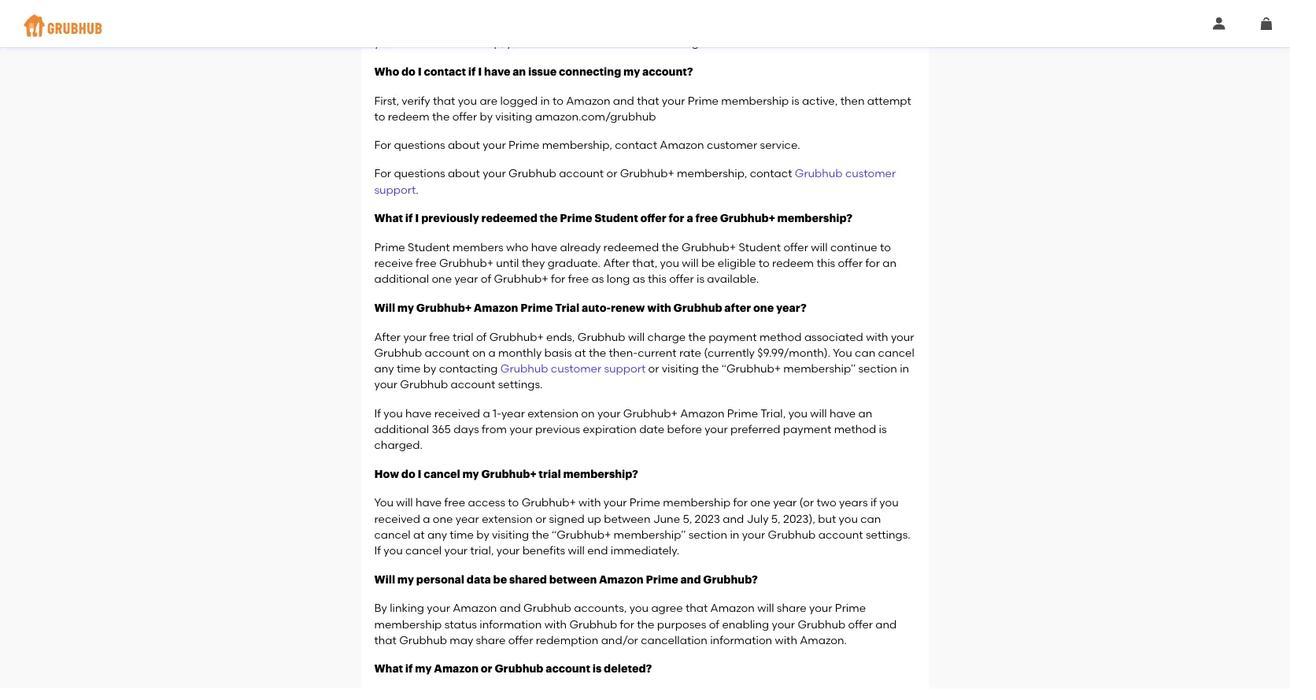 Task type: vqa. For each thing, say whether or not it's contained in the screenshot.
bottom payment
yes



Task type: describe. For each thing, give the bounding box(es) containing it.
2 vertical spatial this
[[648, 272, 667, 286]]

membership, inside if you end your prime membership you will lose your free access to grubhub+. you can sign up for a standard grubhub+ membership to continue receiving grubhub+ benefits. if you choose to restart your prime membership, you will need to redeem this offer again.
[[434, 36, 504, 49]]

can inside if you end your prime membership you will lose your free access to grubhub+. you can sign up for a standard grubhub+ membership to continue receiving grubhub+ benefits. if you choose to restart your prime membership, you will need to redeem this offer again.
[[808, 4, 829, 17]]

standard
[[375, 20, 424, 33]]

in for logged
[[541, 94, 550, 107]]

about for grubhub
[[448, 167, 480, 180]]

0 vertical spatial customer
[[707, 138, 758, 152]]

have up charged.
[[406, 406, 432, 420]]

2 vertical spatial contact
[[750, 167, 793, 180]]

or inside you will have free access to grubhub+ with your prime membership for one year (or two years if you received a one year extension or signed up between june 5, 2023 and july 5, 2023), but you can cancel at any time by visiting the "grubhub+ membership" section in your grubhub account settings. if you cancel your trial, your benefits will end immediately.
[[536, 512, 547, 525]]

your inside or visiting the "grubhub+ membership" section in your grubhub account settings.
[[375, 378, 398, 391]]

data
[[467, 574, 491, 585]]

1 horizontal spatial student
[[595, 213, 639, 224]]

in inside you will have free access to grubhub+ with your prime membership for one year (or two years if you received a one year extension or signed up between june 5, 2023 and july 5, 2023), but you can cancel at any time by visiting the "grubhub+ membership" section in your grubhub account settings. if you cancel your trial, your benefits will end immediately.
[[730, 528, 740, 541]]

is inside the "first, verify that you are logged in to amazon and that your prime membership is active, then attempt to redeem the offer by visiting amazon.com/grubhub"
[[792, 94, 800, 107]]

if left issue
[[468, 66, 476, 77]]

with up redemption on the left bottom of the page
[[545, 617, 567, 631]]

status
[[445, 617, 477, 631]]

for inside if you end your prime membership you will lose your free access to grubhub+. you can sign up for a standard grubhub+ membership to continue receiving grubhub+ benefits. if you choose to restart your prime membership, you will need to redeem this offer again.
[[873, 4, 887, 17]]

logged
[[501, 94, 538, 107]]

then-
[[609, 346, 638, 359]]

on inside after your free  trial of grubhub+ ends, grubhub will charge the payment method associated with your grubhub account on a monthly basis at the then-current rate (currently $9.99/month). you can cancel any time by contacting
[[473, 346, 486, 359]]

support for your
[[375, 183, 416, 196]]

accounts,
[[574, 601, 627, 615]]

sign
[[831, 4, 853, 17]]

prime inside the "first, verify that you are logged in to amazon and that your prime membership is active, then attempt to redeem the offer by visiting amazon.com/grubhub"
[[688, 94, 719, 107]]

date
[[640, 422, 665, 436]]

issue
[[528, 66, 557, 77]]

previous
[[536, 422, 581, 436]]

basis
[[545, 346, 572, 359]]

are
[[480, 94, 498, 107]]

linking
[[390, 601, 425, 615]]

will for will my personal data be shared between amazon prime and grubhub?
[[375, 574, 395, 585]]

account down for questions about your prime membership, contact amazon customer service.
[[559, 167, 604, 180]]

one up july
[[751, 496, 771, 509]]

if inside you will have free access to grubhub+ with your prime membership for one year (or two years if you received a one year extension or signed up between june 5, 2023 and july 5, 2023), but you can cancel at any time by visiting the "grubhub+ membership" section in your grubhub account settings. if you cancel your trial, your benefits will end immediately.
[[375, 544, 381, 557]]

connecting
[[559, 66, 622, 77]]

i for previously
[[415, 213, 419, 224]]

first, verify that you are logged in to amazon and that your prime membership is active, then attempt to redeem the offer by visiting amazon.com/grubhub
[[375, 94, 912, 123]]

additional inside if you have received a 1-year extension on your grubhub+ amazon prime trial, you will have an additional 365 days from your previous expiration date before your preferred payment method is charged.
[[375, 422, 429, 436]]

grubhub+.
[[727, 4, 784, 17]]

who
[[506, 240, 529, 254]]

is inside if you have received a 1-year extension on your grubhub+ amazon prime trial, you will have an additional 365 days from your previous expiration date before your preferred payment method is charged.
[[879, 422, 887, 436]]

1 vertical spatial trial
[[539, 469, 561, 480]]

with inside you will have free access to grubhub+ with your prime membership for one year (or two years if you received a one year extension or signed up between june 5, 2023 and july 5, 2023), but you can cancel at any time by visiting the "grubhub+ membership" section in your grubhub account settings. if you cancel your trial, your benefits will end immediately.
[[579, 496, 601, 509]]

any inside after your free  trial of grubhub+ ends, grubhub will charge the payment method associated with your grubhub account on a monthly basis at the then-current rate (currently $9.99/month). you can cancel any time by contacting
[[375, 362, 394, 375]]

section inside you will have free access to grubhub+ with your prime membership for one year (or two years if you received a one year extension or signed up between june 5, 2023 and july 5, 2023), but you can cancel at any time by visiting the "grubhub+ membership" section in your grubhub account settings. if you cancel your trial, your benefits will end immediately.
[[689, 528, 728, 541]]

2 5, from the left
[[772, 512, 781, 525]]

long
[[607, 272, 630, 286]]

"grubhub+ inside you will have free access to grubhub+ with your prime membership for one year (or two years if you received a one year extension or signed up between june 5, 2023 and july 5, 2023), but you can cancel at any time by visiting the "grubhub+ membership" section in your grubhub account settings. if you cancel your trial, your benefits will end immediately.
[[552, 528, 611, 541]]

an inside prime student members who have already redeemed the grubhub+ student offer will continue to receive free grubhub+ until they graduate. after that, you will be eligible to redeem this offer for an additional one year of grubhub+ for free as long as this offer is available.
[[883, 256, 897, 270]]

have inside prime student members who have already redeemed the grubhub+ student offer will continue to receive free grubhub+ until they graduate. after that, you will be eligible to redeem this offer for an additional one year of grubhub+ for free as long as this offer is available.
[[532, 240, 558, 254]]

for for for questions about your grubhub account or grubhub+ membership, contact
[[375, 167, 391, 180]]

up inside you will have free access to grubhub+ with your prime membership for one year (or two years if you received a one year extension or signed up between june 5, 2023 and july 5, 2023), but you can cancel at any time by visiting the "grubhub+ membership" section in your grubhub account settings. if you cancel your trial, your benefits will end immediately.
[[588, 512, 602, 525]]

you up by
[[384, 544, 403, 557]]

will my grubhub+ amazon prime trial auto-renew with grubhub after one year?
[[375, 302, 807, 313]]

1 vertical spatial membership,
[[542, 138, 613, 152]]

offer inside the "first, verify that you are logged in to amazon and that your prime membership is active, then attempt to redeem the offer by visiting amazon.com/grubhub"
[[453, 110, 477, 123]]

0 vertical spatial share
[[777, 601, 807, 615]]

service.
[[761, 138, 801, 152]]

1-
[[493, 406, 502, 420]]

support for trial
[[605, 362, 646, 375]]

they
[[522, 256, 545, 270]]

have up "are"
[[484, 66, 511, 77]]

0 horizontal spatial be
[[494, 574, 507, 585]]

time inside after your free  trial of grubhub+ ends, grubhub will charge the payment method associated with your grubhub account on a monthly basis at the then-current rate (currently $9.99/month). you can cancel any time by contacting
[[397, 362, 421, 375]]

1 vertical spatial share
[[476, 633, 506, 647]]

if you have received a 1-year extension on your grubhub+ amazon prime trial, you will have an additional 365 days from your previous expiration date before your preferred payment method is charged.
[[375, 406, 887, 452]]

already
[[560, 240, 601, 254]]

one inside prime student members who have already redeemed the grubhub+ student offer will continue to receive free grubhub+ until they graduate. after that, you will be eligible to redeem this offer for an additional one year of grubhub+ for free as long as this offer is available.
[[432, 272, 452, 286]]

free inside you will have free access to grubhub+ with your prime membership for one year (or two years if you received a one year extension or signed up between june 5, 2023 and july 5, 2023), but you can cancel at any time by visiting the "grubhub+ membership" section in your grubhub account settings. if you cancel your trial, your benefits will end immediately.
[[445, 496, 466, 509]]

grubhub customer support link for grubhub+
[[375, 167, 896, 196]]

that right verify
[[433, 94, 456, 107]]

0 vertical spatial redeemed
[[482, 213, 538, 224]]

can inside after your free  trial of grubhub+ ends, grubhub will charge the payment method associated with your grubhub account on a monthly basis at the then-current rate (currently $9.99/month). you can cancel any time by contacting
[[855, 346, 876, 359]]

for for for questions about your prime membership, contact amazon customer service.
[[375, 138, 391, 152]]

amazon inside the "first, verify that you are logged in to amazon and that your prime membership is active, then attempt to redeem the offer by visiting amazon.com/grubhub"
[[567, 94, 611, 107]]

free down graduate.
[[568, 272, 589, 286]]

you inside if you end your prime membership you will lose your free access to grubhub+. you can sign up for a standard grubhub+ membership to continue receiving grubhub+ benefits. if you choose to restart your prime membership, you will need to redeem this offer again.
[[786, 4, 806, 17]]

1 vertical spatial membership?
[[564, 469, 639, 480]]

customer for for questions about your grubhub account or grubhub+ membership, contact
[[846, 167, 896, 180]]

amazon.com/grubhub
[[535, 110, 656, 123]]

redemption
[[536, 633, 599, 647]]

for questions about your grubhub account or grubhub+ membership, contact
[[375, 167, 795, 180]]

one right after
[[754, 302, 774, 313]]

free up the eligible
[[696, 213, 718, 224]]

trial,
[[471, 544, 494, 557]]

purposes
[[658, 617, 707, 631]]

to inside you will have free access to grubhub+ with your prime membership for one year (or two years if you received a one year extension or signed up between june 5, 2023 and july 5, 2023), but you can cancel at any time by visiting the "grubhub+ membership" section in your grubhub account settings. if you cancel your trial, your benefits will end immediately.
[[508, 496, 519, 509]]

auto-
[[582, 302, 611, 313]]

will inside if you have received a 1-year extension on your grubhub+ amazon prime trial, you will have an additional 365 days from your previous expiration date before your preferred payment method is charged.
[[811, 406, 828, 420]]

be inside prime student members who have already redeemed the grubhub+ student offer will continue to receive free grubhub+ until they graduate. after that, you will be eligible to redeem this offer for an additional one year of grubhub+ for free as long as this offer is available.
[[702, 256, 716, 270]]

benefits
[[523, 544, 566, 557]]

receiving
[[617, 20, 666, 33]]

who do i contact if i have an issue connecting my account?
[[375, 66, 694, 77]]

settings. inside or visiting the "grubhub+ membership" section in your grubhub account settings.
[[498, 378, 543, 391]]

that down account?
[[637, 94, 660, 107]]

will inside by linking your amazon and grubhub accounts, you agree that amazon will share your prime membership status information with grubhub for the purposes of enabling your grubhub offer and that grubhub may share offer redemption and/or cancellation information with amazon.
[[758, 601, 775, 615]]

you inside after your free  trial of grubhub+ ends, grubhub will charge the payment method associated with your grubhub account on a monthly basis at the then-current rate (currently $9.99/month). you can cancel any time by contacting
[[834, 346, 853, 359]]

free right the receive
[[416, 256, 437, 270]]

access inside if you end your prime membership you will lose your free access to grubhub+. you can sign up for a standard grubhub+ membership to continue receiving grubhub+ benefits. if you choose to restart your prime membership, you will need to redeem this offer again.
[[673, 4, 711, 17]]

ends,
[[547, 330, 575, 343]]

the inside you will have free access to grubhub+ with your prime membership for one year (or two years if you received a one year extension or signed up between june 5, 2023 and july 5, 2023), but you can cancel at any time by visiting the "grubhub+ membership" section in your grubhub account settings. if you cancel your trial, your benefits will end immediately.
[[532, 528, 550, 541]]

will inside after your free  trial of grubhub+ ends, grubhub will charge the payment method associated with your grubhub account on a monthly basis at the then-current rate (currently $9.99/month). you can cancel any time by contacting
[[628, 330, 645, 343]]

trial
[[555, 302, 580, 313]]

if you end your prime membership you will lose your free access to grubhub+. you can sign up for a standard grubhub+ membership to continue receiving grubhub+ benefits. if you choose to restart your prime membership, you will need to redeem this offer again.
[[375, 4, 897, 49]]

additional inside prime student members who have already redeemed the grubhub+ student offer will continue to receive free grubhub+ until they graduate. after that, you will be eligible to redeem this offer for an additional one year of grubhub+ for free as long as this offer is available.
[[375, 272, 429, 286]]

may
[[450, 633, 474, 647]]

2023),
[[784, 512, 816, 525]]

immediately.
[[611, 544, 680, 557]]

restart
[[860, 20, 895, 33]]

grubhub logo image
[[24, 10, 102, 41]]

for questions about your prime membership, contact amazon customer service.
[[375, 138, 801, 152]]

a up prime student members who have already redeemed the grubhub+ student offer will continue to receive free grubhub+ until they graduate. after that, you will be eligible to redeem this offer for an additional one year of grubhub+ for free as long as this offer is available. at the top
[[687, 213, 694, 224]]

that,
[[633, 256, 658, 270]]

that down by
[[375, 633, 397, 647]]

years
[[840, 496, 868, 509]]

any inside you will have free access to grubhub+ with your prime membership for one year (or two years if you received a one year extension or signed up between june 5, 2023 and july 5, 2023), but you can cancel at any time by visiting the "grubhub+ membership" section in your grubhub account settings. if you cancel your trial, your benefits will end immediately.
[[428, 528, 447, 541]]

1 horizontal spatial membership?
[[778, 213, 853, 224]]

end inside if you end your prime membership you will lose your free access to grubhub+. you can sign up for a standard grubhub+ membership to continue receiving grubhub+ benefits. if you choose to restart your prime membership, you will need to redeem this offer again.
[[406, 4, 426, 17]]

my left account?
[[624, 66, 641, 77]]

a inside if you have received a 1-year extension on your grubhub+ amazon prime trial, you will have an additional 365 days from your previous expiration date before your preferred payment method is charged.
[[483, 406, 490, 420]]

time inside you will have free access to grubhub+ with your prime membership for one year (or two years if you received a one year extension or signed up between june 5, 2023 and july 5, 2023), but you can cancel at any time by visiting the "grubhub+ membership" section in your grubhub account settings. if you cancel your trial, your benefits will end immediately.
[[450, 528, 474, 541]]

previously
[[422, 213, 479, 224]]

of inside by linking your amazon and grubhub accounts, you agree that amazon will share your prime membership status information with grubhub for the purposes of enabling your grubhub offer and that grubhub may share offer redemption and/or cancellation information with amazon.
[[709, 617, 720, 631]]

about for prime
[[448, 138, 480, 152]]

by
[[375, 601, 387, 615]]

you down years
[[839, 512, 858, 525]]

amazon up the accounts,
[[599, 574, 644, 585]]

deleted?
[[604, 664, 653, 675]]

you inside you will have free access to grubhub+ with your prime membership for one year (or two years if you received a one year extension or signed up between june 5, 2023 and july 5, 2023), but you can cancel at any time by visiting the "grubhub+ membership" section in your grubhub account settings. if you cancel your trial, your benefits will end immediately.
[[375, 496, 394, 509]]

membership inside the "first, verify that you are logged in to amazon and that your prime membership is active, then attempt to redeem the offer by visiting amazon.com/grubhub"
[[722, 94, 789, 107]]

year up trial,
[[456, 512, 480, 525]]

trial,
[[761, 406, 786, 420]]

membership inside by linking your amazon and grubhub accounts, you agree that amazon will share your prime membership status information with grubhub for the purposes of enabling your grubhub offer and that grubhub may share offer redemption and/or cancellation information with amazon.
[[375, 617, 442, 631]]

then
[[841, 94, 865, 107]]

you inside the "first, verify that you are logged in to amazon and that your prime membership is active, then attempt to redeem the offer by visiting amazon.com/grubhub"
[[458, 94, 477, 107]]

1 vertical spatial contact
[[615, 138, 658, 152]]

before
[[668, 422, 702, 436]]

have inside you will have free access to grubhub+ with your prime membership for one year (or two years if you received a one year extension or signed up between june 5, 2023 and july 5, 2023), but you can cancel at any time by visiting the "grubhub+ membership" section in your grubhub account settings. if you cancel your trial, your benefits will end immediately.
[[416, 496, 442, 509]]

receive
[[375, 256, 413, 270]]

i up "are"
[[478, 66, 482, 77]]

from
[[482, 422, 507, 436]]

what if i previously redeemed the prime student offer for a free grubhub+ membership?
[[375, 213, 853, 224]]

by linking your amazon and grubhub accounts, you agree that amazon will share your prime membership status information with grubhub for the purposes of enabling your grubhub offer and that grubhub may share offer redemption and/or cancellation information with amazon.
[[375, 601, 897, 647]]

if left previously
[[406, 213, 413, 224]]

prime inside you will have free access to grubhub+ with your prime membership for one year (or two years if you received a one year extension or signed up between june 5, 2023 and july 5, 2023), but you can cancel at any time by visiting the "grubhub+ membership" section in your grubhub account settings. if you cancel your trial, your benefits will end immediately.
[[630, 496, 661, 509]]

eligible
[[718, 256, 757, 270]]

my down the receive
[[398, 302, 414, 313]]

by inside you will have free access to grubhub+ with your prime membership for one year (or two years if you received a one year extension or signed up between june 5, 2023 and july 5, 2023), but you can cancel at any time by visiting the "grubhub+ membership" section in your grubhub account settings. if you cancel your trial, your benefits will end immediately.
[[477, 528, 490, 541]]

do for how
[[402, 469, 416, 480]]

current
[[638, 346, 677, 359]]

grubhub+ inside if you have received a 1-year extension on your grubhub+ amazon prime trial, you will have an additional 365 days from your previous expiration date before your preferred payment method is charged.
[[624, 406, 678, 420]]

grubhub?
[[704, 574, 758, 585]]

will for will my grubhub+ amazon prime trial auto-renew with grubhub after one year?
[[375, 302, 395, 313]]

benefits.
[[725, 20, 771, 33]]

what for what if my amazon or grubhub account is deleted?
[[375, 664, 403, 675]]

grubhub customer support link for grubhub
[[501, 362, 646, 375]]

redeem inside if you end your prime membership you will lose your free access to grubhub+. you can sign up for a standard grubhub+ membership to continue receiving grubhub+ benefits. if you choose to restart your prime membership, you will need to redeem this offer again.
[[592, 36, 633, 49]]

at inside you will have free access to grubhub+ with your prime membership for one year (or two years if you received a one year extension or signed up between june 5, 2023 and july 5, 2023), but you can cancel at any time by visiting the "grubhub+ membership" section in your grubhub account settings. if you cancel your trial, your benefits will end immediately.
[[414, 528, 425, 541]]

amazon.
[[800, 633, 848, 647]]

grubhub inside or visiting the "grubhub+ membership" section in your grubhub account settings.
[[400, 378, 448, 391]]

my down the linking
[[415, 664, 432, 675]]

expiration
[[583, 422, 637, 436]]

i for contact
[[418, 66, 422, 77]]

need
[[548, 36, 575, 49]]

for inside you will have free access to grubhub+ with your prime membership for one year (or two years if you received a one year extension or signed up between june 5, 2023 and july 5, 2023), but you can cancel at any time by visiting the "grubhub+ membership" section in your grubhub account settings. if you cancel your trial, your benefits will end immediately.
[[734, 496, 748, 509]]

received inside if you have received a 1-year extension on your grubhub+ amazon prime trial, you will have an additional 365 days from your previous expiration date before your preferred payment method is charged.
[[435, 406, 481, 420]]

you will have free access to grubhub+ with your prime membership for one year (or two years if you received a one year extension or signed up between june 5, 2023 and july 5, 2023), but you can cancel at any time by visiting the "grubhub+ membership" section in your grubhub account settings. if you cancel your trial, your benefits will end immediately.
[[375, 496, 911, 557]]

rate
[[680, 346, 702, 359]]

1 small image from the left
[[1214, 17, 1226, 30]]

members
[[453, 240, 504, 254]]

2 small image from the left
[[1261, 17, 1274, 30]]

lose
[[600, 4, 621, 17]]

account?
[[643, 66, 694, 77]]

amazon down the "first, verify that you are logged in to amazon and that your prime membership is active, then attempt to redeem the offer by visiting amazon.com/grubhub"
[[660, 138, 705, 152]]

end inside you will have free access to grubhub+ with your prime membership for one year (or two years if you received a one year extension or signed up between june 5, 2023 and july 5, 2023), but you can cancel at any time by visiting the "grubhub+ membership" section in your grubhub account settings. if you cancel your trial, your benefits will end immediately.
[[588, 544, 608, 557]]

you up who do i contact if i have an issue connecting my account? at the top
[[507, 36, 526, 49]]

if inside you will have free access to grubhub+ with your prime membership for one year (or two years if you received a one year extension or signed up between june 5, 2023 and july 5, 2023), but you can cancel at any time by visiting the "grubhub+ membership" section in your grubhub account settings. if you cancel your trial, your benefits will end immediately.
[[871, 496, 877, 509]]

amazon down may
[[434, 664, 479, 675]]

free inside after your free  trial of grubhub+ ends, grubhub will charge the payment method associated with your grubhub account on a monthly basis at the then-current rate (currently $9.99/month). you can cancel any time by contacting
[[429, 330, 450, 343]]

i for cancel
[[418, 469, 422, 480]]

prime student members who have already redeemed the grubhub+ student offer will continue to receive free grubhub+ until they graduate. after that, you will be eligible to redeem this offer for an additional one year of grubhub+ for free as long as this offer is available.
[[375, 240, 897, 286]]

prime inside by linking your amazon and grubhub accounts, you agree that amazon will share your prime membership status information with grubhub for the purposes of enabling your grubhub offer and that grubhub may share offer redemption and/or cancellation information with amazon.
[[836, 601, 867, 615]]

if down the linking
[[406, 664, 413, 675]]

or visiting the "grubhub+ membership" section in your grubhub account settings.
[[375, 362, 910, 391]]

0 horizontal spatial between
[[550, 574, 597, 585]]

associated
[[805, 330, 864, 343]]

the inside by linking your amazon and grubhub accounts, you agree that amazon will share your prime membership status information with grubhub for the purposes of enabling your grubhub offer and that grubhub may share offer redemption and/or cancellation information with amazon.
[[637, 617, 655, 631]]

you left the choose
[[783, 20, 802, 33]]

charge
[[648, 330, 686, 343]]

can inside you will have free access to grubhub+ with your prime membership for one year (or two years if you received a one year extension or signed up between june 5, 2023 and july 5, 2023), but you can cancel at any time by visiting the "grubhub+ membership" section in your grubhub account settings. if you cancel your trial, your benefits will end immediately.
[[861, 512, 882, 525]]

after your free  trial of grubhub+ ends, grubhub will charge the payment method associated with your grubhub account on a monthly basis at the then-current rate (currently $9.99/month). you can cancel any time by contacting
[[375, 330, 915, 375]]

year up "2023),"
[[774, 496, 797, 509]]

account inside you will have free access to grubhub+ with your prime membership for one year (or two years if you received a one year extension or signed up between june 5, 2023 and july 5, 2023), but you can cancel at any time by visiting the "grubhub+ membership" section in your grubhub account settings. if you cancel your trial, your benefits will end immediately.
[[819, 528, 864, 541]]

0 horizontal spatial contact
[[424, 66, 466, 77]]



Task type: locate. For each thing, give the bounding box(es) containing it.
1 horizontal spatial redeem
[[592, 36, 633, 49]]

0 horizontal spatial payment
[[709, 330, 757, 343]]

questions for for questions about your prime membership, contact amazon customer service.
[[394, 138, 445, 152]]

questions for for questions about your grubhub account or grubhub+ membership, contact
[[394, 167, 445, 180]]

your
[[429, 4, 452, 17], [624, 4, 647, 17], [375, 36, 398, 49], [662, 94, 686, 107], [483, 138, 506, 152], [483, 167, 506, 180], [404, 330, 427, 343], [892, 330, 915, 343], [375, 378, 398, 391], [598, 406, 621, 420], [510, 422, 533, 436], [705, 422, 728, 436], [604, 496, 627, 509], [743, 528, 766, 541], [445, 544, 468, 557], [497, 544, 520, 557], [427, 601, 450, 615], [810, 601, 833, 615], [772, 617, 796, 631]]

membership" down '$9.99/month).'
[[784, 362, 856, 375]]

the inside the "first, verify that you are logged in to amazon and that your prime membership is active, then attempt to redeem the offer by visiting amazon.com/grubhub"
[[432, 110, 450, 123]]

1 vertical spatial an
[[883, 256, 897, 270]]

the inside prime student members who have already redeemed the grubhub+ student offer will continue to receive free grubhub+ until they graduate. after that, you will be eligible to redeem this offer for an additional one year of grubhub+ for free as long as this offer is available.
[[662, 240, 680, 254]]

2 for from the top
[[375, 167, 391, 180]]

5,
[[683, 512, 693, 525], [772, 512, 781, 525]]

contact down the "first, verify that you are logged in to amazon and that your prime membership is active, then attempt to redeem the offer by visiting amazon.com/grubhub"
[[615, 138, 658, 152]]

membership" up immediately.
[[614, 528, 686, 541]]

is inside prime student members who have already redeemed the grubhub+ student offer will continue to receive free grubhub+ until they graduate. after that, you will be eligible to redeem this offer for an additional one year of grubhub+ for free as long as this offer is available.
[[697, 272, 705, 286]]

trial down previous
[[539, 469, 561, 480]]

enabling
[[723, 617, 770, 631]]

cancellation
[[641, 633, 708, 647]]

at up personal
[[414, 528, 425, 541]]

0 vertical spatial membership"
[[784, 362, 856, 375]]

1 vertical spatial payment
[[784, 422, 832, 436]]

extension up trial,
[[482, 512, 533, 525]]

how
[[375, 469, 399, 480]]

0 vertical spatial additional
[[375, 272, 429, 286]]

if down grubhub+.
[[774, 20, 780, 33]]

year inside if you have received a 1-year extension on your grubhub+ amazon prime trial, you will have an additional 365 days from your previous expiration date before your preferred payment method is charged.
[[502, 406, 525, 420]]

received inside you will have free access to grubhub+ with your prime membership for one year (or two years if you received a one year extension or signed up between june 5, 2023 and july 5, 2023), but you can cancel at any time by visiting the "grubhub+ membership" section in your grubhub account settings. if you cancel your trial, your benefits will end immediately.
[[375, 512, 421, 525]]

0 horizontal spatial continue
[[567, 20, 614, 33]]

0 vertical spatial time
[[397, 362, 421, 375]]

at inside after your free  trial of grubhub+ ends, grubhub will charge the payment method associated with your grubhub account on a monthly basis at the then-current rate (currently $9.99/month). you can cancel any time by contacting
[[575, 346, 586, 359]]

free up contacting
[[429, 330, 450, 343]]

if inside if you have received a 1-year extension on your grubhub+ amazon prime trial, you will have an additional 365 days from your previous expiration date before your preferred payment method is charged.
[[375, 406, 381, 420]]

0 vertical spatial between
[[604, 512, 651, 525]]

and inside the "first, verify that you are logged in to amazon and that your prime membership is active, then attempt to redeem the offer by visiting amazon.com/grubhub"
[[613, 94, 635, 107]]

0 horizontal spatial after
[[375, 330, 401, 343]]

continue inside prime student members who have already redeemed the grubhub+ student offer will continue to receive free grubhub+ until they graduate. after that, you will be eligible to redeem this offer for an additional one year of grubhub+ for free as long as this offer is available.
[[831, 240, 878, 254]]

you
[[786, 4, 806, 17], [834, 346, 853, 359], [375, 496, 394, 509]]

1 vertical spatial method
[[835, 422, 877, 436]]

0 horizontal spatial "grubhub+
[[552, 528, 611, 541]]

2 vertical spatial membership,
[[677, 167, 748, 180]]

2 horizontal spatial in
[[900, 362, 910, 375]]

1 will from the top
[[375, 302, 395, 313]]

membership inside you will have free access to grubhub+ with your prime membership for one year (or two years if you received a one year extension or signed up between june 5, 2023 and july 5, 2023), but you can cancel at any time by visiting the "grubhub+ membership" section in your grubhub account settings. if you cancel your trial, your benefits will end immediately.
[[663, 496, 731, 509]]

attempt
[[868, 94, 912, 107]]

be left the eligible
[[702, 256, 716, 270]]

(currently
[[704, 346, 755, 359]]

0 vertical spatial settings.
[[498, 378, 543, 391]]

365
[[432, 422, 451, 436]]

method up '$9.99/month).'
[[760, 330, 802, 343]]

two
[[817, 496, 837, 509]]

what if my amazon or grubhub account is deleted?
[[375, 664, 653, 675]]

again.
[[685, 36, 719, 49]]

until
[[496, 256, 519, 270]]

0 horizontal spatial an
[[513, 66, 526, 77]]

0 vertical spatial you
[[786, 4, 806, 17]]

additional
[[375, 272, 429, 286], [375, 422, 429, 436]]

0 vertical spatial extension
[[528, 406, 579, 420]]

share right may
[[476, 633, 506, 647]]

1 vertical spatial after
[[375, 330, 401, 343]]

year up from
[[502, 406, 525, 420]]

0 horizontal spatial access
[[468, 496, 506, 509]]

you left "are"
[[458, 94, 477, 107]]

you up the choose
[[786, 4, 806, 17]]

end up standard
[[406, 4, 426, 17]]

0 horizontal spatial on
[[473, 346, 486, 359]]

2 as from the left
[[633, 272, 646, 286]]

grubhub inside grubhub customer support
[[795, 167, 843, 180]]

0 horizontal spatial small image
[[1214, 17, 1226, 30]]

1 horizontal spatial settings.
[[866, 528, 911, 541]]

1 horizontal spatial membership,
[[542, 138, 613, 152]]

graduate.
[[548, 256, 601, 270]]

1 horizontal spatial method
[[835, 422, 877, 436]]

payment
[[709, 330, 757, 343], [784, 422, 832, 436]]

0 vertical spatial do
[[402, 66, 416, 77]]

redeemed inside prime student members who have already redeemed the grubhub+ student offer will continue to receive free grubhub+ until they graduate. after that, you will be eligible to redeem this offer for an additional one year of grubhub+ for free as long as this offer is available.
[[604, 240, 659, 254]]

trial inside after your free  trial of grubhub+ ends, grubhub will charge the payment method associated with your grubhub account on a monthly basis at the then-current rate (currently $9.99/month). you can cancel any time by contacting
[[453, 330, 474, 343]]

0 horizontal spatial settings.
[[498, 378, 543, 391]]

contacting
[[439, 362, 498, 375]]

1 vertical spatial membership"
[[614, 528, 686, 541]]

you inside prime student members who have already redeemed the grubhub+ student offer will continue to receive free grubhub+ until they graduate. after that, you will be eligible to redeem this offer for an additional one year of grubhub+ for free as long as this offer is available.
[[661, 256, 680, 270]]

in inside the "first, verify that you are logged in to amazon and that your prime membership is active, then attempt to redeem the offer by visiting amazon.com/grubhub"
[[541, 94, 550, 107]]

of inside prime student members who have already redeemed the grubhub+ student offer will continue to receive free grubhub+ until they graduate. after that, you will be eligible to redeem this offer for an additional one year of grubhub+ for free as long as this offer is available.
[[481, 272, 492, 286]]

will up by
[[375, 574, 395, 585]]

method inside after your free  trial of grubhub+ ends, grubhub will charge the payment method associated with your grubhub account on a monthly basis at the then-current rate (currently $9.99/month). you can cancel any time by contacting
[[760, 330, 802, 343]]

received
[[435, 406, 481, 420], [375, 512, 421, 525]]

0 horizontal spatial support
[[375, 183, 416, 196]]

you down how
[[375, 496, 394, 509]]

account down contacting
[[451, 378, 496, 391]]

method inside if you have received a 1-year extension on your grubhub+ amazon prime trial, you will have an additional 365 days from your previous expiration date before your preferred payment method is charged.
[[835, 422, 877, 436]]

student
[[595, 213, 639, 224], [408, 240, 450, 254], [739, 240, 781, 254]]

after inside after your free  trial of grubhub+ ends, grubhub will charge the payment method associated with your grubhub account on a monthly basis at the then-current rate (currently $9.99/month). you can cancel any time by contacting
[[375, 330, 401, 343]]

how do i cancel my grubhub+ trial membership?
[[375, 469, 639, 480]]

0 vertical spatial contact
[[424, 66, 466, 77]]

trial up contacting
[[453, 330, 474, 343]]

who
[[375, 66, 400, 77]]

between up immediately.
[[604, 512, 651, 525]]

amazon inside if you have received a 1-year extension on your grubhub+ amazon prime trial, you will have an additional 365 days from your previous expiration date before your preferred payment method is charged.
[[681, 406, 725, 420]]

1 vertical spatial for
[[375, 167, 391, 180]]

share
[[777, 601, 807, 615], [476, 633, 506, 647]]

membership,
[[434, 36, 504, 49], [542, 138, 613, 152], [677, 167, 748, 180]]

payment inside if you have received a 1-year extension on your grubhub+ amazon prime trial, you will have an additional 365 days from your previous expiration date before your preferred payment method is charged.
[[784, 422, 832, 436]]

can
[[808, 4, 829, 17], [855, 346, 876, 359], [861, 512, 882, 525]]

2 about from the top
[[448, 167, 480, 180]]

2 horizontal spatial student
[[739, 240, 781, 254]]

payment down trial,
[[784, 422, 832, 436]]

on up contacting
[[473, 346, 486, 359]]

grubhub customer support for grubhub+
[[375, 167, 896, 196]]

redeem up year?
[[773, 256, 814, 270]]

2 questions from the top
[[394, 167, 445, 180]]

you right years
[[880, 496, 899, 509]]

2 horizontal spatial membership,
[[677, 167, 748, 180]]

support down then-
[[605, 362, 646, 375]]

2 horizontal spatial redeem
[[773, 256, 814, 270]]

time left contacting
[[397, 362, 421, 375]]

customer down the then
[[846, 167, 896, 180]]

2 horizontal spatial customer
[[846, 167, 896, 180]]

.
[[416, 183, 419, 196]]

visiting inside or visiting the "grubhub+ membership" section in your grubhub account settings.
[[662, 362, 699, 375]]

by up trial,
[[477, 528, 490, 541]]

0 horizontal spatial redeem
[[388, 110, 430, 123]]

your inside the "first, verify that you are logged in to amazon and that your prime membership is active, then attempt to redeem the offer by visiting amazon.com/grubhub"
[[662, 94, 686, 107]]

free down how do i cancel my grubhub+ trial membership?
[[445, 496, 466, 509]]

any up personal
[[428, 528, 447, 541]]

after inside prime student members who have already redeemed the grubhub+ student offer will continue to receive free grubhub+ until they graduate. after that, you will be eligible to redeem this offer for an additional one year of grubhub+ for free as long as this offer is available.
[[604, 256, 630, 270]]

for inside by linking your amazon and grubhub accounts, you agree that amazon will share your prime membership status information with grubhub for the purposes of enabling your grubhub offer and that grubhub may share offer redemption and/or cancellation information with amazon.
[[620, 617, 635, 631]]

2 horizontal spatial you
[[834, 346, 853, 359]]

prime inside prime student members who have already redeemed the grubhub+ student offer will continue to receive free grubhub+ until they graduate. after that, you will be eligible to redeem this offer for an additional one year of grubhub+ for free as long as this offer is available.
[[375, 240, 405, 254]]

customer inside grubhub customer support
[[846, 167, 896, 180]]

$9.99/month).
[[758, 346, 831, 359]]

after down the receive
[[375, 330, 401, 343]]

grubhub+ inside you will have free access to grubhub+ with your prime membership for one year (or two years if you received a one year extension or signed up between june 5, 2023 and july 5, 2023), but you can cancel at any time by visiting the "grubhub+ membership" section in your grubhub account settings. if you cancel your trial, your benefits will end immediately.
[[522, 496, 576, 509]]

0 horizontal spatial you
[[375, 496, 394, 509]]

a inside after your free  trial of grubhub+ ends, grubhub will charge the payment method associated with your grubhub account on a monthly basis at the then-current rate (currently $9.99/month). you can cancel any time by contacting
[[489, 346, 496, 359]]

1 vertical spatial additional
[[375, 422, 429, 436]]

to
[[713, 4, 724, 17], [553, 20, 564, 33], [846, 20, 857, 33], [578, 36, 589, 49], [553, 94, 564, 107], [375, 110, 386, 123], [881, 240, 892, 254], [759, 256, 770, 270], [508, 496, 519, 509]]

1 additional from the top
[[375, 272, 429, 286]]

the
[[432, 110, 450, 123], [540, 213, 558, 224], [662, 240, 680, 254], [689, 330, 706, 343], [589, 346, 607, 359], [702, 362, 719, 375], [532, 528, 550, 541], [637, 617, 655, 631]]

contact
[[424, 66, 466, 77], [615, 138, 658, 152], [750, 167, 793, 180]]

a inside if you end your prime membership you will lose your free access to grubhub+. you can sign up for a standard grubhub+ membership to continue receiving grubhub+ benefits. if you choose to restart your prime membership, you will need to redeem this offer again.
[[890, 4, 897, 17]]

up
[[856, 4, 870, 17], [588, 512, 602, 525]]

1 vertical spatial time
[[450, 528, 474, 541]]

1 vertical spatial between
[[550, 574, 597, 585]]

that
[[433, 94, 456, 107], [637, 94, 660, 107], [686, 601, 708, 615], [375, 633, 397, 647]]

you inside by linking your amazon and grubhub accounts, you agree that amazon will share your prime membership status information with grubhub for the purposes of enabling your grubhub offer and that grubhub may share offer redemption and/or cancellation information with amazon.
[[630, 601, 649, 615]]

monthly
[[499, 346, 542, 359]]

customer left service. at the right
[[707, 138, 758, 152]]

on inside if you have received a 1-year extension on your grubhub+ amazon prime trial, you will have an additional 365 days from your previous expiration date before your preferred payment method is charged.
[[582, 406, 595, 420]]

choose
[[805, 20, 844, 33]]

have down charged.
[[416, 496, 442, 509]]

you right that,
[[661, 256, 680, 270]]

personal
[[417, 574, 465, 585]]

have right trial,
[[830, 406, 856, 420]]

customer down 'basis'
[[551, 362, 602, 375]]

can down associated
[[855, 346, 876, 359]]

at right 'basis'
[[575, 346, 586, 359]]

1 vertical spatial at
[[414, 528, 425, 541]]

amazon down until
[[474, 302, 519, 313]]

in for section
[[900, 362, 910, 375]]

by inside after your free  trial of grubhub+ ends, grubhub will charge the payment method associated with your grubhub account on a monthly basis at the then-current rate (currently $9.99/month). you can cancel any time by contacting
[[424, 362, 437, 375]]

july
[[747, 512, 769, 525]]

verify
[[402, 94, 431, 107]]

0 vertical spatial redeem
[[592, 36, 633, 49]]

0 vertical spatial membership,
[[434, 36, 504, 49]]

visiting down rate
[[662, 362, 699, 375]]

charged.
[[375, 438, 423, 452]]

by left contacting
[[424, 362, 437, 375]]

continue inside if you end your prime membership you will lose your free access to grubhub+. you can sign up for a standard grubhub+ membership to continue receiving grubhub+ benefits. if you choose to restart your prime membership, you will need to redeem this offer again.
[[567, 20, 614, 33]]

1 as from the left
[[592, 272, 604, 286]]

2 will from the top
[[375, 574, 395, 585]]

1 horizontal spatial redeemed
[[604, 240, 659, 254]]

extension up previous
[[528, 406, 579, 420]]

at
[[575, 346, 586, 359], [414, 528, 425, 541]]

you up charged.
[[384, 406, 403, 420]]

customer for after your free  trial of grubhub+ ends, grubhub will charge the payment method associated with your grubhub account on a monthly basis at the then-current rate (currently $9.99/month). you can cancel any time by contacting
[[551, 362, 602, 375]]

renew
[[611, 302, 645, 313]]

0 vertical spatial can
[[808, 4, 829, 17]]

1 vertical spatial redeemed
[[604, 240, 659, 254]]

and/or
[[602, 633, 639, 647]]

for
[[873, 4, 887, 17], [669, 213, 685, 224], [866, 256, 880, 270], [551, 272, 566, 286], [734, 496, 748, 509], [620, 617, 635, 631]]

what for what if i previously redeemed the prime student offer for a free grubhub+ membership?
[[375, 213, 403, 224]]

2 do from the top
[[402, 469, 416, 480]]

amazon up status
[[453, 601, 497, 615]]

that up 'purposes'
[[686, 601, 708, 615]]

1 5, from the left
[[683, 512, 693, 525]]

0 horizontal spatial redeemed
[[482, 213, 538, 224]]

2 vertical spatial of
[[709, 617, 720, 631]]

redeem inside prime student members who have already redeemed the grubhub+ student offer will continue to receive free grubhub+ until they graduate. after that, you will be eligible to redeem this offer for an additional one year of grubhub+ for free as long as this offer is available.
[[773, 256, 814, 270]]

0 horizontal spatial membership?
[[564, 469, 639, 480]]

or inside or visiting the "grubhub+ membership" section in your grubhub account settings.
[[649, 362, 660, 375]]

1 horizontal spatial an
[[859, 406, 873, 420]]

2023
[[695, 512, 721, 525]]

redeemed up that,
[[604, 240, 659, 254]]

you up standard
[[384, 4, 403, 17]]

1 vertical spatial "grubhub+
[[552, 528, 611, 541]]

1 horizontal spatial continue
[[831, 240, 878, 254]]

trial
[[453, 330, 474, 343], [539, 469, 561, 480]]

0 vertical spatial "grubhub+
[[722, 362, 781, 375]]

of inside after your free  trial of grubhub+ ends, grubhub will charge the payment method associated with your grubhub account on a monthly basis at the then-current rate (currently $9.99/month). you can cancel any time by contacting
[[476, 330, 487, 343]]

have
[[484, 66, 511, 77], [532, 240, 558, 254], [406, 406, 432, 420], [830, 406, 856, 420], [416, 496, 442, 509]]

contact down service. at the right
[[750, 167, 793, 180]]

redeem inside the "first, verify that you are logged in to amazon and that your prime membership is active, then attempt to redeem the offer by visiting amazon.com/grubhub"
[[388, 110, 430, 123]]

0 vertical spatial of
[[481, 272, 492, 286]]

between
[[604, 512, 651, 525], [550, 574, 597, 585]]

2 vertical spatial by
[[477, 528, 490, 541]]

grubhub customer support link
[[375, 167, 896, 196], [501, 362, 646, 375]]

visiting up trial,
[[492, 528, 529, 541]]

"grubhub+ inside or visiting the "grubhub+ membership" section in your grubhub account settings.
[[722, 362, 781, 375]]

i up verify
[[418, 66, 422, 77]]

this inside if you end your prime membership you will lose your free access to grubhub+. you can sign up for a standard grubhub+ membership to continue receiving grubhub+ benefits. if you choose to restart your prime membership, you will need to redeem this offer again.
[[636, 36, 655, 49]]

will my personal data be shared between amazon prime and grubhub?
[[375, 574, 758, 585]]

1 what from the top
[[375, 213, 403, 224]]

0 horizontal spatial trial
[[453, 330, 474, 343]]

2 vertical spatial an
[[859, 406, 873, 420]]

with left amazon.
[[775, 633, 798, 647]]

2 vertical spatial customer
[[551, 362, 602, 375]]

between up the accounts,
[[550, 574, 597, 585]]

0 horizontal spatial customer
[[551, 362, 602, 375]]

redeem down verify
[[388, 110, 430, 123]]

and
[[613, 94, 635, 107], [723, 512, 745, 525], [681, 574, 701, 585], [500, 601, 521, 615], [876, 617, 897, 631]]

0 vertical spatial information
[[480, 617, 542, 631]]

1 vertical spatial grubhub customer support
[[501, 362, 646, 375]]

0 horizontal spatial student
[[408, 240, 450, 254]]

1 vertical spatial customer
[[846, 167, 896, 180]]

access inside you will have free access to grubhub+ with your prime membership for one year (or two years if you received a one year extension or signed up between june 5, 2023 and july 5, 2023), but you can cancel at any time by visiting the "grubhub+ membership" section in your grubhub account settings. if you cancel your trial, your benefits will end immediately.
[[468, 496, 506, 509]]

do right who
[[402, 66, 416, 77]]

1 vertical spatial do
[[402, 469, 416, 480]]

by inside the "first, verify that you are logged in to amazon and that your prime membership is active, then attempt to redeem the offer by visiting amazon.com/grubhub"
[[480, 110, 493, 123]]

but
[[819, 512, 837, 525]]

or
[[607, 167, 618, 180], [649, 362, 660, 375], [536, 512, 547, 525], [481, 664, 493, 675]]

free inside if you end your prime membership you will lose your free access to grubhub+. you can sign up for a standard grubhub+ membership to continue receiving grubhub+ benefits. if you choose to restart your prime membership, you will need to redeem this offer again.
[[650, 4, 670, 17]]

if up standard
[[375, 4, 381, 17]]

i down .
[[415, 213, 419, 224]]

account down but
[[819, 528, 864, 541]]

preferred
[[731, 422, 781, 436]]

1 do from the top
[[402, 66, 416, 77]]

with inside after your free  trial of grubhub+ ends, grubhub will charge the payment method associated with your grubhub account on a monthly basis at the then-current rate (currently $9.99/month). you can cancel any time by contacting
[[867, 330, 889, 343]]

you right trial,
[[789, 406, 808, 420]]

0 vertical spatial any
[[375, 362, 394, 375]]

if
[[375, 4, 381, 17], [774, 20, 780, 33], [375, 406, 381, 420], [375, 544, 381, 557]]

account down redemption on the left bottom of the page
[[546, 664, 591, 675]]

i
[[418, 66, 422, 77], [478, 66, 482, 77], [415, 213, 419, 224], [418, 469, 422, 480]]

section down 2023 at the bottom right of page
[[689, 528, 728, 541]]

with up charge
[[648, 302, 672, 313]]

this
[[636, 36, 655, 49], [817, 256, 836, 270], [648, 272, 667, 286]]

extension inside if you have received a 1-year extension on your grubhub+ amazon prime trial, you will have an additional 365 days from your previous expiration date before your preferred payment method is charged.
[[528, 406, 579, 420]]

available.
[[708, 272, 760, 286]]

about down "are"
[[448, 138, 480, 152]]

you down associated
[[834, 346, 853, 359]]

you
[[384, 4, 403, 17], [559, 4, 578, 17], [783, 20, 802, 33], [507, 36, 526, 49], [458, 94, 477, 107], [661, 256, 680, 270], [384, 406, 403, 420], [789, 406, 808, 420], [880, 496, 899, 509], [839, 512, 858, 525], [384, 544, 403, 557], [630, 601, 649, 615]]

amazon up enabling
[[711, 601, 755, 615]]

(or
[[800, 496, 815, 509]]

as left long
[[592, 272, 604, 286]]

year?
[[777, 302, 807, 313]]

june
[[654, 512, 681, 525]]

1 vertical spatial what
[[375, 664, 403, 675]]

settings. inside you will have free access to grubhub+ with your prime membership for one year (or two years if you received a one year extension or signed up between june 5, 2023 and july 5, 2023), but you can cancel at any time by visiting the "grubhub+ membership" section in your grubhub account settings. if you cancel your trial, your benefits will end immediately.
[[866, 528, 911, 541]]

be right data
[[494, 574, 507, 585]]

visiting inside you will have free access to grubhub+ with your prime membership for one year (or two years if you received a one year extension or signed up between june 5, 2023 and july 5, 2023), but you can cancel at any time by visiting the "grubhub+ membership" section in your grubhub account settings. if you cancel your trial, your benefits will end immediately.
[[492, 528, 529, 541]]

grubhub+
[[426, 20, 481, 33], [668, 20, 723, 33], [620, 167, 675, 180], [720, 213, 776, 224], [682, 240, 737, 254], [439, 256, 494, 270], [494, 272, 549, 286], [417, 302, 472, 313], [490, 330, 544, 343], [624, 406, 678, 420], [482, 469, 537, 480], [522, 496, 576, 509]]

0 horizontal spatial in
[[541, 94, 550, 107]]

an inside if you have received a 1-year extension on your grubhub+ amazon prime trial, you will have an additional 365 days from your previous expiration date before your preferred payment method is charged.
[[859, 406, 873, 420]]

membership?
[[778, 213, 853, 224], [564, 469, 639, 480]]

1 horizontal spatial up
[[856, 4, 870, 17]]

2 additional from the top
[[375, 422, 429, 436]]

1 vertical spatial redeem
[[388, 110, 430, 123]]

1 vertical spatial this
[[817, 256, 836, 270]]

visiting inside the "first, verify that you are logged in to amazon and that your prime membership is active, then attempt to redeem the offer by visiting amazon.com/grubhub"
[[496, 110, 533, 123]]

section inside or visiting the "grubhub+ membership" section in your grubhub account settings.
[[859, 362, 898, 375]]

0 horizontal spatial section
[[689, 528, 728, 541]]

shared
[[510, 574, 547, 585]]

agree
[[652, 601, 683, 615]]

account inside or visiting the "grubhub+ membership" section in your grubhub account settings.
[[451, 378, 496, 391]]

after
[[604, 256, 630, 270], [375, 330, 401, 343]]

1 horizontal spatial information
[[711, 633, 773, 647]]

0 vertical spatial after
[[604, 256, 630, 270]]

1 vertical spatial information
[[711, 633, 773, 647]]

my up the linking
[[398, 574, 414, 585]]

1 vertical spatial grubhub customer support link
[[501, 362, 646, 375]]

one up personal
[[433, 512, 453, 525]]

1 vertical spatial you
[[834, 346, 853, 359]]

student down previously
[[408, 240, 450, 254]]

in inside or visiting the "grubhub+ membership" section in your grubhub account settings.
[[900, 362, 910, 375]]

2 what from the top
[[375, 664, 403, 675]]

and inside you will have free access to grubhub+ with your prime membership for one year (or two years if you received a one year extension or signed up between june 5, 2023 and july 5, 2023), but you can cancel at any time by visiting the "grubhub+ membership" section in your grubhub account settings. if you cancel your trial, your benefits will end immediately.
[[723, 512, 745, 525]]

you up need
[[559, 4, 578, 17]]

0 horizontal spatial time
[[397, 362, 421, 375]]

grubhub inside you will have free access to grubhub+ with your prime membership for one year (or two years if you received a one year extension or signed up between june 5, 2023 and july 5, 2023), but you can cancel at any time by visiting the "grubhub+ membership" section in your grubhub account settings. if you cancel your trial, your benefits will end immediately.
[[768, 528, 816, 541]]

0 vertical spatial for
[[375, 138, 391, 152]]

do right how
[[402, 469, 416, 480]]

1 questions from the top
[[394, 138, 445, 152]]

days
[[454, 422, 479, 436]]

up right sign
[[856, 4, 870, 17]]

2 vertical spatial in
[[730, 528, 740, 541]]

0 vertical spatial support
[[375, 183, 416, 196]]

1 vertical spatial on
[[582, 406, 595, 420]]

my down days
[[463, 469, 479, 480]]

support
[[375, 183, 416, 196], [605, 362, 646, 375]]

1 vertical spatial questions
[[394, 167, 445, 180]]

information up what if my amazon or grubhub account is deleted?
[[480, 617, 542, 631]]

what up the receive
[[375, 213, 403, 224]]

2 horizontal spatial an
[[883, 256, 897, 270]]

small image
[[1214, 17, 1226, 30], [1261, 17, 1274, 30]]

grubhub customer support
[[375, 167, 896, 196], [501, 362, 646, 375]]

0 horizontal spatial share
[[476, 633, 506, 647]]

with right associated
[[867, 330, 889, 343]]

grubhub customer support up what if i previously redeemed the prime student offer for a free grubhub+ membership?
[[375, 167, 896, 196]]

is
[[792, 94, 800, 107], [697, 272, 705, 286], [879, 422, 887, 436], [593, 664, 602, 675]]

grubhub customer support for grubhub
[[501, 362, 646, 375]]

5, left 2023 at the bottom right of page
[[683, 512, 693, 525]]

this down that,
[[648, 272, 667, 286]]

a left monthly at the bottom
[[489, 346, 496, 359]]

0 vertical spatial payment
[[709, 330, 757, 343]]

cancel inside after your free  trial of grubhub+ ends, grubhub will charge the payment method associated with your grubhub account on a monthly basis at the then-current rate (currently $9.99/month). you can cancel any time by contacting
[[879, 346, 915, 359]]

0 horizontal spatial end
[[406, 4, 426, 17]]

do for who
[[402, 66, 416, 77]]

payment inside after your free  trial of grubhub+ ends, grubhub will charge the payment method associated with your grubhub account on a monthly basis at the then-current rate (currently $9.99/month). you can cancel any time by contacting
[[709, 330, 757, 343]]

2 horizontal spatial contact
[[750, 167, 793, 180]]

1 for from the top
[[375, 138, 391, 152]]

section down associated
[[859, 362, 898, 375]]

information
[[480, 617, 542, 631], [711, 633, 773, 647]]

amazon up amazon.com/grubhub in the top of the page
[[567, 94, 611, 107]]

0 vertical spatial an
[[513, 66, 526, 77]]

0 vertical spatial on
[[473, 346, 486, 359]]

2 vertical spatial redeem
[[773, 256, 814, 270]]

a inside you will have free access to grubhub+ with your prime membership for one year (or two years if you received a one year extension or signed up between june 5, 2023 and july 5, 2023), but you can cancel at any time by visiting the "grubhub+ membership" section in your grubhub account settings. if you cancel your trial, your benefits will end immediately.
[[423, 512, 430, 525]]

1 about from the top
[[448, 138, 480, 152]]

prime
[[455, 4, 486, 17], [400, 36, 431, 49], [688, 94, 719, 107], [509, 138, 540, 152], [560, 213, 593, 224], [375, 240, 405, 254], [521, 302, 553, 313], [728, 406, 759, 420], [630, 496, 661, 509], [646, 574, 679, 585], [836, 601, 867, 615]]

"grubhub+ down (currently on the right of the page
[[722, 362, 781, 375]]

the inside or visiting the "grubhub+ membership" section in your grubhub account settings.
[[702, 362, 719, 375]]

end
[[406, 4, 426, 17], [588, 544, 608, 557]]

0 horizontal spatial information
[[480, 617, 542, 631]]

1 horizontal spatial on
[[582, 406, 595, 420]]

first,
[[375, 94, 399, 107]]

share up amazon.
[[777, 601, 807, 615]]

a up restart
[[890, 4, 897, 17]]

up inside if you end your prime membership you will lose your free access to grubhub+. you can sign up for a standard grubhub+ membership to continue receiving grubhub+ benefits. if you choose to restart your prime membership, you will need to redeem this offer again.
[[856, 4, 870, 17]]

prime inside if you have received a 1-year extension on your grubhub+ amazon prime trial, you will have an additional 365 days from your previous expiration date before your preferred payment method is charged.
[[728, 406, 759, 420]]

1 vertical spatial continue
[[831, 240, 878, 254]]



